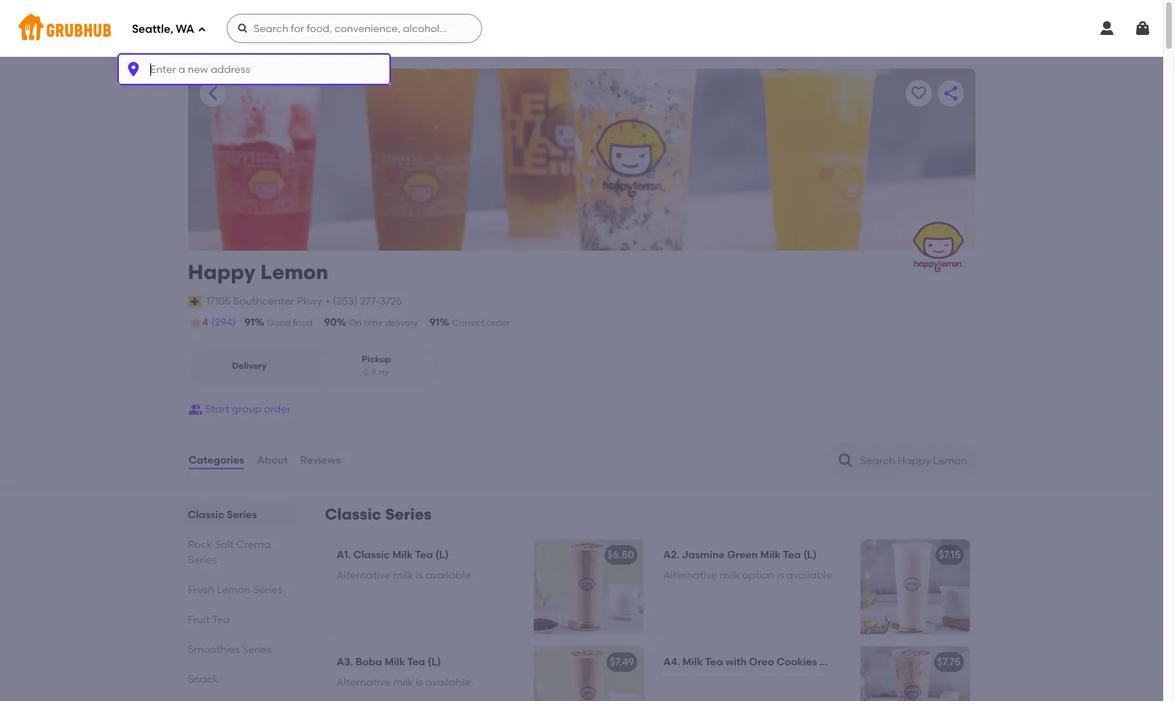 Task type: vqa. For each thing, say whether or not it's contained in the screenshot.


Task type: describe. For each thing, give the bounding box(es) containing it.
series down fruit tea tab
[[242, 644, 272, 656]]

rock salt crema series tab
[[188, 538, 290, 568]]

share icon image
[[942, 85, 959, 102]]

fresh lemon series
[[188, 584, 283, 597]]

alternative for classic
[[337, 570, 391, 582]]

3726
[[380, 295, 402, 308]]

start group order button
[[188, 397, 291, 423]]

oreo
[[749, 656, 774, 669]]

alternative for boba
[[337, 677, 391, 689]]

a3. boba milk tea (l)
[[337, 656, 441, 669]]

boba
[[356, 656, 382, 669]]

a4. milk tea with oreo cookies and puff cream (l)
[[663, 656, 915, 669]]

milk for jasmine
[[720, 570, 740, 582]]

is right option
[[777, 570, 784, 582]]

with
[[726, 656, 747, 669]]

reviews button
[[299, 435, 342, 487]]

fruit tea tab
[[188, 613, 290, 628]]

happy lemon logo image
[[913, 222, 964, 273]]

pickup 0.9 mi
[[362, 355, 391, 378]]

277-
[[360, 295, 380, 308]]

fresh lemon series tab
[[188, 583, 290, 598]]

svg image
[[1134, 20, 1152, 37]]

17105 southcenter pkwy button
[[205, 294, 323, 310]]

cookies
[[777, 656, 817, 669]]

a4. milk tea with oreo cookies and puff cream (l) image
[[860, 647, 970, 702]]

puff
[[842, 656, 862, 669]]

good
[[267, 318, 291, 328]]

correct
[[452, 318, 485, 328]]

a2. jasmine green milk tea (l) image
[[860, 540, 970, 635]]

• (253) 277-3726
[[326, 295, 402, 308]]

milk up option
[[760, 549, 781, 562]]

smoothies
[[188, 644, 240, 656]]

series up a1. classic milk tea (l)
[[385, 505, 432, 524]]

milk right a4.
[[683, 656, 703, 669]]

alternative milk is available. for boba
[[337, 677, 474, 689]]

snack tab
[[188, 673, 290, 688]]

about button
[[256, 435, 289, 487]]

classic series tab
[[188, 508, 290, 523]]

about
[[257, 454, 288, 467]]

available. for $6.50
[[426, 570, 474, 582]]

categories
[[189, 454, 244, 467]]

good food
[[267, 318, 312, 328]]

delivery
[[385, 318, 418, 328]]

classic up a1.
[[325, 505, 381, 524]]

series up crema
[[227, 509, 257, 522]]

a4.
[[663, 656, 680, 669]]

save this restaurant button
[[905, 80, 932, 106]]

0.9
[[364, 367, 376, 378]]

cream
[[864, 656, 899, 669]]

classic right a1.
[[353, 549, 390, 562]]

a3.
[[337, 656, 353, 669]]

91 for correct order
[[430, 317, 440, 329]]

on
[[349, 318, 362, 328]]

rock
[[188, 539, 212, 551]]

Enter a new address search field
[[117, 54, 391, 86]]

order inside button
[[264, 403, 291, 416]]

$7.15
[[939, 549, 961, 562]]

crema
[[236, 539, 271, 551]]

svg image up enter a new address search field
[[237, 23, 248, 34]]

food
[[293, 318, 312, 328]]

is for $7.49
[[416, 677, 423, 689]]

happy
[[188, 260, 256, 284]]

is for $6.50
[[416, 570, 423, 582]]

svg image down seattle,
[[125, 61, 142, 78]]

option
[[743, 570, 774, 582]]

available. for $7.49
[[426, 677, 474, 689]]

group
[[232, 403, 262, 416]]

start group order
[[205, 403, 291, 416]]



Task type: locate. For each thing, give the bounding box(es) containing it.
svg image right wa
[[197, 25, 206, 34]]

available. down a1. classic milk tea (l)
[[426, 570, 474, 582]]

lemon up pkwy
[[260, 260, 328, 284]]

series
[[385, 505, 432, 524], [227, 509, 257, 522], [188, 554, 217, 567], [253, 584, 283, 597], [242, 644, 272, 656]]

milk down a3. boba milk tea (l)
[[393, 677, 413, 689]]

start
[[205, 403, 230, 416]]

17105
[[206, 295, 231, 308]]

southcenter
[[233, 295, 294, 308]]

1 horizontal spatial order
[[487, 318, 510, 328]]

is down a3. boba milk tea (l)
[[416, 677, 423, 689]]

0 horizontal spatial classic series
[[188, 509, 257, 522]]

mi
[[379, 367, 389, 378]]

available. right option
[[787, 570, 835, 582]]

milk for boba
[[393, 677, 413, 689]]

0 vertical spatial order
[[487, 318, 510, 328]]

alternative for jasmine
[[663, 570, 717, 582]]

alternative milk is available.
[[337, 570, 474, 582], [337, 677, 474, 689]]

delivery
[[232, 361, 267, 371]]

91
[[244, 317, 255, 329], [430, 317, 440, 329]]

order right group
[[264, 403, 291, 416]]

series down "rock"
[[188, 554, 217, 567]]

option group containing pickup
[[188, 348, 438, 385]]

a1. classic milk tea (l)
[[337, 549, 449, 562]]

series inside rock salt crema series
[[188, 554, 217, 567]]

0 vertical spatial alternative milk is available.
[[337, 570, 474, 582]]

is down a1. classic milk tea (l)
[[416, 570, 423, 582]]

lemon
[[260, 260, 328, 284], [217, 584, 251, 597]]

(253) 277-3726 button
[[333, 294, 402, 309]]

lemon for fresh
[[217, 584, 251, 597]]

classic series up "salt"
[[188, 509, 257, 522]]

90
[[324, 317, 337, 329]]

a2. jasmine green milk tea (l)
[[663, 549, 817, 562]]

salt
[[215, 539, 234, 551]]

•
[[326, 295, 330, 308]]

svg image left svg icon
[[1098, 20, 1116, 37]]

Search for food, convenience, alcohol... search field
[[227, 14, 482, 43]]

search icon image
[[837, 452, 854, 470]]

caret left icon image
[[204, 85, 221, 102]]

option group
[[188, 348, 438, 385]]

categories button
[[188, 435, 245, 487]]

1 91 from the left
[[244, 317, 255, 329]]

alternative milk is available. down a1. classic milk tea (l)
[[337, 570, 474, 582]]

classic inside tab
[[188, 509, 224, 522]]

fruit tea
[[188, 614, 230, 627]]

order
[[487, 318, 510, 328], [264, 403, 291, 416]]

0 horizontal spatial 91
[[244, 317, 255, 329]]

milk down a2. jasmine green milk tea (l)
[[720, 570, 740, 582]]

milk
[[392, 549, 413, 562], [760, 549, 781, 562], [385, 656, 405, 669], [683, 656, 703, 669]]

reviews
[[300, 454, 341, 467]]

4
[[202, 317, 208, 329]]

available.
[[426, 570, 474, 582], [787, 570, 835, 582], [426, 677, 474, 689]]

pickup
[[362, 355, 391, 365]]

lemon up fruit tea tab
[[217, 584, 251, 597]]

milk right a1.
[[392, 549, 413, 562]]

green
[[727, 549, 758, 562]]

available. down a3. boba milk tea (l)
[[426, 677, 474, 689]]

alternative milk is available. down a3. boba milk tea (l)
[[337, 677, 474, 689]]

is
[[416, 570, 423, 582], [777, 570, 784, 582], [416, 677, 423, 689]]

$7.75
[[937, 656, 961, 669]]

1 horizontal spatial classic series
[[325, 505, 432, 524]]

and
[[820, 656, 839, 669]]

1 horizontal spatial lemon
[[260, 260, 328, 284]]

(l)
[[435, 549, 449, 562], [803, 549, 817, 562], [428, 656, 441, 669], [901, 656, 915, 669]]

a1.
[[337, 549, 351, 562]]

smoothies series tab
[[188, 643, 290, 658]]

happy lemon
[[188, 260, 328, 284]]

svg image
[[1098, 20, 1116, 37], [237, 23, 248, 34], [197, 25, 206, 34], [125, 61, 142, 78]]

1 alternative milk is available. from the top
[[337, 570, 474, 582]]

jasmine
[[682, 549, 725, 562]]

$7.49
[[610, 656, 634, 669]]

alternative down a1.
[[337, 570, 391, 582]]

time
[[364, 318, 383, 328]]

milk
[[393, 570, 413, 582], [720, 570, 740, 582], [393, 677, 413, 689]]

91 right delivery
[[430, 317, 440, 329]]

a1. classic milk tea (l) image
[[534, 540, 643, 635]]

milk down a1. classic milk tea (l)
[[393, 570, 413, 582]]

snack
[[188, 674, 218, 686]]

rock salt crema series
[[188, 539, 271, 567]]

star icon image
[[188, 316, 202, 330]]

seattle,
[[132, 22, 173, 35]]

save this restaurant image
[[910, 85, 927, 102]]

pkwy
[[297, 295, 322, 308]]

classic series inside tab
[[188, 509, 257, 522]]

1 vertical spatial alternative milk is available.
[[337, 677, 474, 689]]

(294)
[[211, 317, 236, 329]]

fruit
[[188, 614, 210, 627]]

classic series up a1. classic milk tea (l)
[[325, 505, 432, 524]]

classic series
[[325, 505, 432, 524], [188, 509, 257, 522]]

Search Happy Lemon search field
[[859, 454, 970, 468]]

0 horizontal spatial order
[[264, 403, 291, 416]]

fresh
[[188, 584, 214, 597]]

alternative down jasmine
[[663, 570, 717, 582]]

main navigation navigation
[[0, 0, 1174, 702]]

1 vertical spatial lemon
[[217, 584, 251, 597]]

alternative milk is available. for classic
[[337, 570, 474, 582]]

alternative milk option is available.
[[663, 570, 835, 582]]

series up fruit tea tab
[[253, 584, 283, 597]]

2 91 from the left
[[430, 317, 440, 329]]

classic up "rock"
[[188, 509, 224, 522]]

wa
[[176, 22, 194, 35]]

(253)
[[333, 295, 358, 308]]

lemon for happy
[[260, 260, 328, 284]]

smoothies series
[[188, 644, 272, 656]]

0 vertical spatial lemon
[[260, 260, 328, 284]]

lemon inside fresh lemon series tab
[[217, 584, 251, 597]]

2 alternative milk is available. from the top
[[337, 677, 474, 689]]

tea
[[415, 549, 433, 562], [783, 549, 801, 562], [212, 614, 230, 627], [407, 656, 425, 669], [705, 656, 723, 669]]

17105 southcenter pkwy
[[206, 295, 322, 308]]

subscription pass image
[[188, 296, 203, 308]]

a3. boba milk tea (l) image
[[534, 647, 643, 702]]

1 vertical spatial order
[[264, 403, 291, 416]]

$6.50
[[607, 549, 634, 562]]

milk right boba
[[385, 656, 405, 669]]

1 horizontal spatial 91
[[430, 317, 440, 329]]

a2.
[[663, 549, 680, 562]]

alternative
[[337, 570, 391, 582], [663, 570, 717, 582], [337, 677, 391, 689]]

91 down 17105 southcenter pkwy button
[[244, 317, 255, 329]]

0 horizontal spatial lemon
[[217, 584, 251, 597]]

alternative down boba
[[337, 677, 391, 689]]

correct order
[[452, 318, 510, 328]]

tea inside tab
[[212, 614, 230, 627]]

seattle, wa
[[132, 22, 194, 35]]

milk for classic
[[393, 570, 413, 582]]

order right 'correct' at the left of page
[[487, 318, 510, 328]]

classic
[[325, 505, 381, 524], [188, 509, 224, 522], [353, 549, 390, 562]]

91 for good food
[[244, 317, 255, 329]]

people icon image
[[188, 403, 202, 417]]

on time delivery
[[349, 318, 418, 328]]



